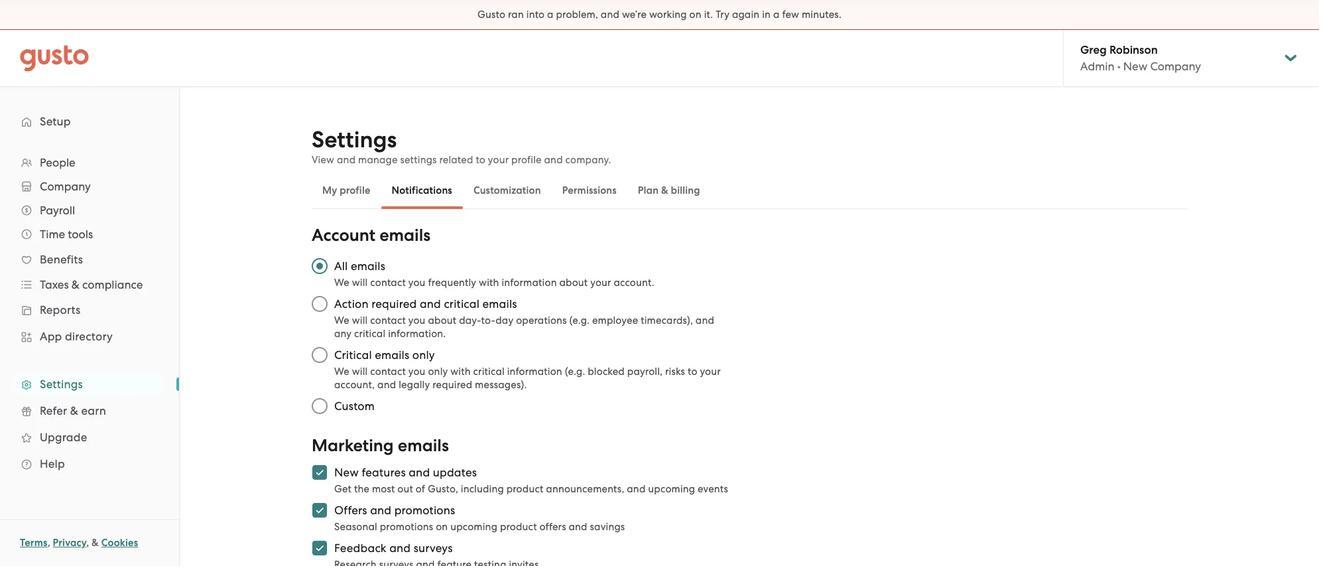 Task type: locate. For each thing, give the bounding box(es) containing it.
time
[[40, 228, 65, 241]]

and right the view
[[337, 154, 356, 166]]

offers
[[540, 521, 566, 533]]

you up the information.
[[409, 315, 426, 327]]

1 horizontal spatial to
[[688, 366, 698, 378]]

we up the any
[[334, 315, 350, 327]]

1 vertical spatial will
[[352, 315, 368, 327]]

promotions down of
[[395, 504, 455, 517]]

1 vertical spatial your
[[591, 277, 612, 289]]

New features and updates checkbox
[[305, 458, 334, 487]]

to right risks
[[688, 366, 698, 378]]

2 contact from the top
[[371, 315, 406, 327]]

upcoming down including
[[451, 521, 498, 533]]

0 horizontal spatial a
[[548, 9, 554, 21]]

will inside 'we will contact you about day-to-day operations (e.g. employee timecards), and any critical information.'
[[352, 315, 368, 327]]

emails up the new features and updates
[[398, 435, 449, 456]]

1 horizontal spatial profile
[[512, 154, 542, 166]]

0 vertical spatial will
[[352, 277, 368, 289]]

0 vertical spatial profile
[[512, 154, 542, 166]]

(e.g. left employee
[[570, 315, 590, 327]]

your left account. at the left of page
[[591, 277, 612, 289]]

0 vertical spatial settings
[[312, 126, 397, 153]]

timecards),
[[641, 315, 693, 327]]

0 horizontal spatial to
[[476, 154, 486, 166]]

and left 'legally'
[[378, 379, 396, 391]]

you up action required and critical emails
[[409, 277, 426, 289]]

2 vertical spatial will
[[352, 366, 368, 378]]

product right including
[[507, 483, 544, 495]]

account.
[[614, 277, 655, 289]]

0 horizontal spatial required
[[372, 297, 417, 311]]

0 horizontal spatial company
[[40, 180, 91, 193]]

0 vertical spatial only
[[413, 348, 435, 362]]

1 vertical spatial to
[[688, 366, 698, 378]]

0 vertical spatial promotions
[[395, 504, 455, 517]]

terms link
[[20, 537, 48, 549]]

on left it.
[[690, 9, 702, 21]]

1 vertical spatial profile
[[340, 184, 371, 196]]

0 vertical spatial company
[[1151, 60, 1202, 73]]

company down people
[[40, 180, 91, 193]]

about up operations
[[560, 277, 588, 289]]

0 vertical spatial about
[[560, 277, 588, 289]]

contact up the information.
[[371, 315, 406, 327]]

view
[[312, 154, 335, 166]]

critical up day- on the left of the page
[[444, 297, 480, 311]]

on up surveys
[[436, 521, 448, 533]]

get
[[334, 483, 352, 495]]

2 vertical spatial we
[[334, 366, 350, 378]]

contact inside we will contact you only with critical information (e.g. blocked payroll, risks to your account, and legally required messages).
[[371, 366, 406, 378]]

we for all
[[334, 277, 350, 289]]

with for all emails
[[479, 277, 499, 289]]

settings up refer
[[40, 378, 83, 391]]

information inside we will contact you only with critical information (e.g. blocked payroll, risks to your account, and legally required messages).
[[507, 366, 563, 378]]

0 horizontal spatial upcoming
[[451, 521, 498, 533]]

we down all
[[334, 277, 350, 289]]

1 horizontal spatial a
[[774, 9, 780, 21]]

marketing
[[312, 435, 394, 456]]

0 vertical spatial your
[[488, 154, 509, 166]]

1 vertical spatial contact
[[371, 315, 406, 327]]

settings for settings
[[40, 378, 83, 391]]

0 vertical spatial on
[[690, 9, 702, 21]]

new up get
[[334, 466, 359, 479]]

1 vertical spatial (e.g.
[[565, 366, 586, 378]]

0 horizontal spatial profile
[[340, 184, 371, 196]]

1 vertical spatial with
[[451, 366, 471, 378]]

1 horizontal spatial on
[[690, 9, 702, 21]]

legally
[[399, 379, 430, 391]]

marketing emails
[[312, 435, 449, 456]]

emails for account emails
[[380, 225, 431, 246]]

1 horizontal spatial company
[[1151, 60, 1202, 73]]

0 horizontal spatial new
[[334, 466, 359, 479]]

cookies button
[[101, 535, 138, 551]]

settings inside gusto navigation element
[[40, 378, 83, 391]]

profile right 'my'
[[340, 184, 371, 196]]

list
[[0, 151, 179, 477]]

company inside greg robinson admin • new company
[[1151, 60, 1202, 73]]

1 vertical spatial we
[[334, 315, 350, 327]]

we
[[334, 277, 350, 289], [334, 315, 350, 327], [334, 366, 350, 378]]

seasonal promotions on upcoming product offers and savings
[[334, 521, 625, 533]]

& right the plan at the top of the page
[[662, 184, 669, 196]]

2 you from the top
[[409, 315, 426, 327]]

2 horizontal spatial your
[[700, 366, 721, 378]]

people
[[40, 156, 75, 169]]

privacy
[[53, 537, 86, 549]]

you up 'legally'
[[409, 366, 426, 378]]

2 vertical spatial your
[[700, 366, 721, 378]]

emails down "notifications" button
[[380, 225, 431, 246]]

product
[[507, 483, 544, 495], [500, 521, 537, 533]]

gusto,
[[428, 483, 459, 495]]

updates
[[433, 466, 477, 479]]

1 vertical spatial information
[[507, 366, 563, 378]]

offers
[[334, 504, 367, 517]]

information up messages).
[[507, 366, 563, 378]]

1 vertical spatial settings
[[40, 378, 83, 391]]

(e.g. inside 'we will contact you about day-to-day operations (e.g. employee timecards), and any critical information.'
[[570, 315, 590, 327]]

3 will from the top
[[352, 366, 368, 378]]

about
[[560, 277, 588, 289], [428, 315, 457, 327]]

2 we from the top
[[334, 315, 350, 327]]

1 horizontal spatial settings
[[312, 126, 397, 153]]

on
[[690, 9, 702, 21], [436, 521, 448, 533]]

any
[[334, 328, 352, 340]]

upgrade
[[40, 431, 87, 444]]

you inside we will contact you only with critical information (e.g. blocked payroll, risks to your account, and legally required messages).
[[409, 366, 426, 378]]

contact
[[371, 277, 406, 289], [371, 315, 406, 327], [371, 366, 406, 378]]

your right risks
[[700, 366, 721, 378]]

account,
[[334, 379, 375, 391]]

and
[[601, 9, 620, 21], [337, 154, 356, 166], [545, 154, 563, 166], [420, 297, 441, 311], [696, 315, 715, 327], [378, 379, 396, 391], [409, 466, 430, 479], [627, 483, 646, 495], [370, 504, 392, 517], [569, 521, 588, 533], [390, 542, 411, 555]]

1 horizontal spatial about
[[560, 277, 588, 289]]

2 vertical spatial contact
[[371, 366, 406, 378]]

information up operations
[[502, 277, 557, 289]]

0 vertical spatial to
[[476, 154, 486, 166]]

company button
[[13, 175, 166, 198]]

a right 'into'
[[548, 9, 554, 21]]

0 horizontal spatial your
[[488, 154, 509, 166]]

my profile
[[323, 184, 371, 196]]

(e.g. inside we will contact you only with critical information (e.g. blocked payroll, risks to your account, and legally required messages).
[[565, 366, 586, 378]]

we inside we will contact you only with critical information (e.g. blocked payroll, risks to your account, and legally required messages).
[[334, 366, 350, 378]]

1 horizontal spatial required
[[433, 379, 473, 391]]

required up the information.
[[372, 297, 417, 311]]

0 horizontal spatial ,
[[48, 537, 50, 549]]

company down robinson
[[1151, 60, 1202, 73]]

1 vertical spatial critical
[[354, 328, 386, 340]]

emails right all
[[351, 259, 386, 273]]

1 horizontal spatial new
[[1124, 60, 1148, 73]]

0 vertical spatial new
[[1124, 60, 1148, 73]]

new
[[1124, 60, 1148, 73], [334, 466, 359, 479]]

plan & billing
[[638, 184, 701, 196]]

critical up messages).
[[474, 366, 505, 378]]

offers and promotions
[[334, 504, 455, 517]]

time tools
[[40, 228, 93, 241]]

feedback
[[334, 542, 387, 555]]

0 vertical spatial with
[[479, 277, 499, 289]]

& for earn
[[70, 404, 78, 417]]

1 we from the top
[[334, 277, 350, 289]]

only up 'legally'
[[428, 366, 448, 378]]

directory
[[65, 330, 113, 343]]

surveys
[[414, 542, 453, 555]]

operations
[[516, 315, 567, 327]]

2 vertical spatial critical
[[474, 366, 505, 378]]

new down robinson
[[1124, 60, 1148, 73]]

we for action
[[334, 315, 350, 327]]

3 contact from the top
[[371, 366, 406, 378]]

1 horizontal spatial ,
[[86, 537, 89, 549]]

with right frequently
[[479, 277, 499, 289]]

0 vertical spatial upcoming
[[649, 483, 696, 495]]

only down the information.
[[413, 348, 435, 362]]

custom
[[334, 400, 375, 413]]

and inside we will contact you only with critical information (e.g. blocked payroll, risks to your account, and legally required messages).
[[378, 379, 396, 391]]

setup link
[[13, 109, 166, 133]]

home image
[[20, 45, 89, 71]]

time tools button
[[13, 222, 166, 246]]

2 will from the top
[[352, 315, 368, 327]]

contact inside 'we will contact you about day-to-day operations (e.g. employee timecards), and any critical information.'
[[371, 315, 406, 327]]

messages).
[[475, 379, 527, 391]]

contact down critical emails only
[[371, 366, 406, 378]]

0 vertical spatial required
[[372, 297, 417, 311]]

3 we from the top
[[334, 366, 350, 378]]

1 will from the top
[[352, 277, 368, 289]]

will inside we will contact you only with critical information (e.g. blocked payroll, risks to your account, and legally required messages).
[[352, 366, 368, 378]]

settings up "manage"
[[312, 126, 397, 153]]

1 vertical spatial required
[[433, 379, 473, 391]]

critical up critical emails only
[[354, 328, 386, 340]]

& for billing
[[662, 184, 669, 196]]

1 vertical spatial upcoming
[[451, 521, 498, 533]]

we inside 'we will contact you about day-to-day operations (e.g. employee timecards), and any critical information.'
[[334, 315, 350, 327]]

help link
[[13, 452, 166, 476]]

my profile button
[[312, 175, 381, 206]]

0 vertical spatial contact
[[371, 277, 406, 289]]

0 vertical spatial (e.g.
[[570, 315, 590, 327]]

few
[[783, 9, 800, 21]]

, left cookies on the bottom left of the page
[[86, 537, 89, 549]]

upcoming
[[649, 483, 696, 495], [451, 521, 498, 533]]

to inside we will contact you only with critical information (e.g. blocked payroll, risks to your account, and legally required messages).
[[688, 366, 698, 378]]

settings inside settings view and manage settings related to your profile and company.
[[312, 126, 397, 153]]

privacy link
[[53, 537, 86, 549]]

and right timecards),
[[696, 315, 715, 327]]

upcoming left 'events'
[[649, 483, 696, 495]]

company inside dropdown button
[[40, 180, 91, 193]]

(e.g. left the blocked
[[565, 366, 586, 378]]

&
[[662, 184, 669, 196], [72, 278, 80, 291], [70, 404, 78, 417], [92, 537, 99, 549]]

1 vertical spatial on
[[436, 521, 448, 533]]

1 , from the left
[[48, 537, 50, 549]]

, left privacy link at bottom
[[48, 537, 50, 549]]

1 vertical spatial new
[[334, 466, 359, 479]]

information.
[[388, 328, 446, 340]]

blocked
[[588, 366, 625, 378]]

1 vertical spatial company
[[40, 180, 91, 193]]

& inside dropdown button
[[72, 278, 80, 291]]

Feedback and surveys checkbox
[[305, 534, 334, 563]]

Action required and critical emails radio
[[305, 289, 334, 319]]

and up of
[[409, 466, 430, 479]]

product left offers
[[500, 521, 537, 533]]

and left we're
[[601, 9, 620, 21]]

a right in in the right of the page
[[774, 9, 780, 21]]

to right related
[[476, 154, 486, 166]]

2 vertical spatial you
[[409, 366, 426, 378]]

1 horizontal spatial with
[[479, 277, 499, 289]]

customization
[[474, 184, 541, 196]]

company
[[1151, 60, 1202, 73], [40, 180, 91, 193]]

emails for critical emails only
[[375, 348, 410, 362]]

0 horizontal spatial about
[[428, 315, 457, 327]]

1 vertical spatial only
[[428, 366, 448, 378]]

and right offers
[[569, 521, 588, 533]]

0 horizontal spatial settings
[[40, 378, 83, 391]]

required
[[372, 297, 417, 311], [433, 379, 473, 391]]

1 contact from the top
[[371, 277, 406, 289]]

taxes & compliance
[[40, 278, 143, 291]]

information
[[502, 277, 557, 289], [507, 366, 563, 378]]

action
[[334, 297, 369, 311]]

cookies
[[101, 537, 138, 549]]

benefits link
[[13, 248, 166, 271]]

we up account,
[[334, 366, 350, 378]]

contact down all emails
[[371, 277, 406, 289]]

contact for critical
[[371, 366, 406, 378]]

your up customization
[[488, 154, 509, 166]]

1 vertical spatial you
[[409, 315, 426, 327]]

promotions down offers and promotions
[[380, 521, 434, 533]]

frequently
[[428, 277, 477, 289]]

profile up customization
[[512, 154, 542, 166]]

customization button
[[463, 175, 552, 206]]

taxes & compliance button
[[13, 273, 166, 297]]

& for compliance
[[72, 278, 80, 291]]

with inside we will contact you only with critical information (e.g. blocked payroll, risks to your account, and legally required messages).
[[451, 366, 471, 378]]

1 you from the top
[[409, 277, 426, 289]]

required right 'legally'
[[433, 379, 473, 391]]

gusto ran into a problem, and we're working on it. try again in a few minutes.
[[478, 9, 842, 21]]

again
[[733, 9, 760, 21]]

0 vertical spatial you
[[409, 277, 426, 289]]

will down action
[[352, 315, 368, 327]]

you inside 'we will contact you about day-to-day operations (e.g. employee timecards), and any critical information.'
[[409, 315, 426, 327]]

0 vertical spatial we
[[334, 277, 350, 289]]

with down day- on the left of the page
[[451, 366, 471, 378]]

only
[[413, 348, 435, 362], [428, 366, 448, 378]]

1 vertical spatial product
[[500, 521, 537, 533]]

(e.g.
[[570, 315, 590, 327], [565, 366, 586, 378]]

we will contact you about day-to-day operations (e.g. employee timecards), and any critical information.
[[334, 315, 715, 340]]

0 horizontal spatial with
[[451, 366, 471, 378]]

1 vertical spatial about
[[428, 315, 457, 327]]

& inside button
[[662, 184, 669, 196]]

profile
[[512, 154, 542, 166], [340, 184, 371, 196]]

emails down the information.
[[375, 348, 410, 362]]

3 you from the top
[[409, 366, 426, 378]]

feedback and surveys
[[334, 542, 453, 555]]

& right "taxes"
[[72, 278, 80, 291]]

about down action required and critical emails
[[428, 315, 457, 327]]

will down all emails
[[352, 277, 368, 289]]

will for all
[[352, 277, 368, 289]]

will up account,
[[352, 366, 368, 378]]

& left earn
[[70, 404, 78, 417]]



Task type: describe. For each thing, give the bounding box(es) containing it.
and left company.
[[545, 154, 563, 166]]

0 vertical spatial information
[[502, 277, 557, 289]]

1 horizontal spatial upcoming
[[649, 483, 696, 495]]

only inside we will contact you only with critical information (e.g. blocked payroll, risks to your account, and legally required messages).
[[428, 366, 448, 378]]

and inside 'we will contact you about day-to-day operations (e.g. employee timecards), and any critical information.'
[[696, 315, 715, 327]]

settings view and manage settings related to your profile and company.
[[312, 126, 611, 166]]

day-
[[459, 315, 482, 327]]

1 horizontal spatial your
[[591, 277, 612, 289]]

savings
[[590, 521, 625, 533]]

1 vertical spatial promotions
[[380, 521, 434, 533]]

& left cookies on the bottom left of the page
[[92, 537, 99, 549]]

gusto
[[478, 9, 506, 21]]

required inside we will contact you only with critical information (e.g. blocked payroll, risks to your account, and legally required messages).
[[433, 379, 473, 391]]

announcements,
[[546, 483, 625, 495]]

manage
[[358, 154, 398, 166]]

All emails radio
[[305, 252, 334, 281]]

payroll button
[[13, 198, 166, 222]]

features
[[362, 466, 406, 479]]

all emails
[[334, 259, 386, 273]]

in
[[763, 9, 771, 21]]

most
[[372, 483, 395, 495]]

account
[[312, 225, 376, 246]]

notifications button
[[381, 175, 463, 206]]

settings for settings view and manage settings related to your profile and company.
[[312, 126, 397, 153]]

about inside 'we will contact you about day-to-day operations (e.g. employee timecards), and any critical information.'
[[428, 315, 457, 327]]

2 a from the left
[[774, 9, 780, 21]]

and left surveys
[[390, 542, 411, 555]]

seasonal
[[334, 521, 378, 533]]

your inside we will contact you only with critical information (e.g. blocked payroll, risks to your account, and legally required messages).
[[700, 366, 721, 378]]

action required and critical emails
[[334, 297, 517, 311]]

benefits
[[40, 253, 83, 266]]

the
[[354, 483, 370, 495]]

get the most out of gusto, including product announcements, and upcoming events
[[334, 483, 729, 495]]

events
[[698, 483, 729, 495]]

will for action
[[352, 315, 368, 327]]

profile inside my profile button
[[340, 184, 371, 196]]

taxes
[[40, 278, 69, 291]]

0 vertical spatial product
[[507, 483, 544, 495]]

emails up day
[[483, 297, 517, 311]]

your inside settings view and manage settings related to your profile and company.
[[488, 154, 509, 166]]

into
[[527, 9, 545, 21]]

permissions button
[[552, 175, 628, 206]]

to inside settings view and manage settings related to your profile and company.
[[476, 154, 486, 166]]

setup
[[40, 115, 71, 128]]

upgrade link
[[13, 425, 166, 449]]

permissions
[[563, 184, 617, 196]]

payroll,
[[628, 366, 663, 378]]

app directory
[[40, 330, 113, 343]]

admin
[[1081, 60, 1115, 73]]

list containing people
[[0, 151, 179, 477]]

1 a from the left
[[548, 9, 554, 21]]

new inside greg robinson admin • new company
[[1124, 60, 1148, 73]]

app
[[40, 330, 62, 343]]

Critical emails only radio
[[305, 340, 334, 370]]

refer
[[40, 404, 67, 417]]

contact for all
[[371, 277, 406, 289]]

employee
[[593, 315, 639, 327]]

with for critical emails only
[[451, 366, 471, 378]]

problem,
[[556, 9, 599, 21]]

and down frequently
[[420, 297, 441, 311]]

Custom radio
[[305, 392, 334, 421]]

tools
[[68, 228, 93, 241]]

0 vertical spatial critical
[[444, 297, 480, 311]]

we for critical
[[334, 366, 350, 378]]

settings
[[400, 154, 437, 166]]

emails for marketing emails
[[398, 435, 449, 456]]

reports
[[40, 303, 81, 317]]

people button
[[13, 151, 166, 175]]

minutes.
[[802, 9, 842, 21]]

you for and
[[409, 315, 426, 327]]

2 , from the left
[[86, 537, 89, 549]]

reports link
[[13, 298, 166, 322]]

compliance
[[82, 278, 143, 291]]

greg robinson admin • new company
[[1081, 43, 1202, 73]]

it.
[[705, 9, 714, 21]]

critical inside 'we will contact you about day-to-day operations (e.g. employee timecards), and any critical information.'
[[354, 328, 386, 340]]

critical inside we will contact you only with critical information (e.g. blocked payroll, risks to your account, and legally required messages).
[[474, 366, 505, 378]]

earn
[[81, 404, 106, 417]]

and down most
[[370, 504, 392, 517]]

•
[[1118, 60, 1121, 73]]

emails for all emails
[[351, 259, 386, 273]]

settings tabs tab list
[[312, 172, 1188, 209]]

we will contact you frequently with information about your account.
[[334, 277, 655, 289]]

out
[[398, 483, 413, 495]]

payroll
[[40, 204, 75, 217]]

gusto navigation element
[[0, 87, 179, 498]]

refer & earn link
[[13, 399, 166, 423]]

plan
[[638, 184, 659, 196]]

plan & billing button
[[628, 175, 711, 206]]

will for critical
[[352, 366, 368, 378]]

critical
[[334, 348, 372, 362]]

terms , privacy , & cookies
[[20, 537, 138, 549]]

notifications
[[392, 184, 453, 196]]

you for only
[[409, 366, 426, 378]]

all
[[334, 259, 348, 273]]

related
[[440, 154, 474, 166]]

Offers and promotions checkbox
[[305, 496, 334, 525]]

new features and updates
[[334, 466, 477, 479]]

0 horizontal spatial on
[[436, 521, 448, 533]]

refer & earn
[[40, 404, 106, 417]]

day
[[496, 315, 514, 327]]

we're
[[622, 9, 647, 21]]

settings link
[[13, 372, 166, 396]]

account emails
[[312, 225, 431, 246]]

critical emails only
[[334, 348, 435, 362]]

and right 'announcements,'
[[627, 483, 646, 495]]

robinson
[[1110, 43, 1159, 57]]

billing
[[671, 184, 701, 196]]

app directory link
[[13, 325, 166, 348]]

of
[[416, 483, 425, 495]]

try
[[716, 9, 730, 21]]

to-
[[482, 315, 496, 327]]

my
[[323, 184, 337, 196]]

profile inside settings view and manage settings related to your profile and company.
[[512, 154, 542, 166]]

contact for action
[[371, 315, 406, 327]]

company.
[[566, 154, 611, 166]]

ran
[[508, 9, 524, 21]]



Task type: vqa. For each thing, say whether or not it's contained in the screenshot.
Documents link at the top left
no



